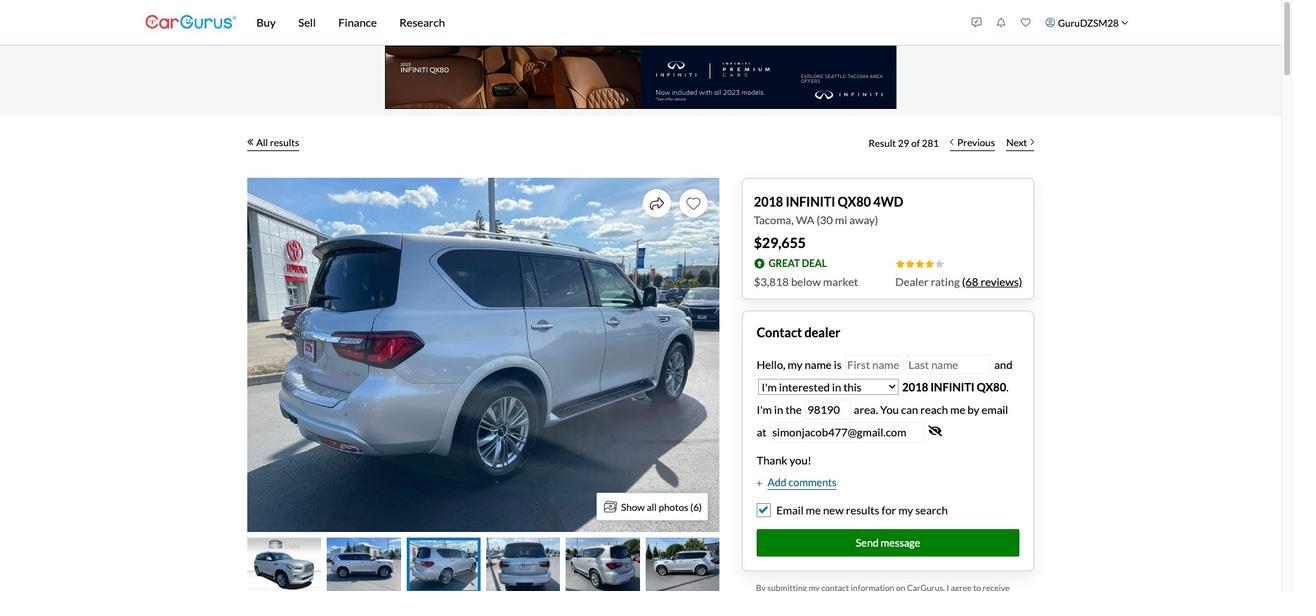 Task type: locate. For each thing, give the bounding box(es) containing it.
1 vertical spatial qx80
[[977, 380, 1007, 393]]

show all photos (6)
[[621, 501, 702, 513]]

contact dealer
[[757, 325, 841, 340]]

0 vertical spatial my
[[788, 358, 803, 371]]

chevron right image
[[1031, 138, 1035, 146]]

0 vertical spatial results
[[270, 136, 299, 148]]

away)
[[850, 213, 879, 226]]

my
[[788, 358, 803, 371], [899, 503, 914, 516]]

contact
[[757, 325, 802, 340]]

tacoma,
[[754, 213, 794, 226]]

29
[[898, 137, 910, 149]]

results inside "link"
[[270, 136, 299, 148]]

qx80 up "away)"
[[838, 194, 871, 209]]

2018
[[754, 194, 784, 209], [903, 380, 929, 393]]

gurudzsm28 button
[[1039, 3, 1137, 42]]

qx80
[[838, 194, 871, 209], [977, 380, 1007, 393]]

finance
[[338, 15, 377, 29]]

2018 up the tacoma,
[[754, 194, 784, 209]]

Last name field
[[907, 355, 991, 375]]

1 horizontal spatial 2018
[[903, 380, 929, 393]]

photos
[[659, 501, 689, 513]]

1 horizontal spatial me
[[951, 403, 966, 416]]

infiniti up wa
[[786, 194, 836, 209]]

results left for
[[846, 503, 880, 516]]

previous link
[[945, 127, 1001, 158]]

1 vertical spatial infiniti
[[931, 380, 975, 393]]

email
[[982, 403, 1009, 416]]

1 vertical spatial me
[[806, 503, 821, 516]]

1 horizontal spatial results
[[846, 503, 880, 516]]

me left by
[[951, 403, 966, 416]]

(30
[[817, 213, 833, 226]]

0 horizontal spatial qx80
[[838, 194, 871, 209]]

1 vertical spatial results
[[846, 503, 880, 516]]

1 horizontal spatial infiniti
[[931, 380, 975, 393]]

plus image
[[757, 480, 762, 487]]

1 horizontal spatial my
[[899, 503, 914, 516]]

market
[[824, 275, 859, 288]]

1 horizontal spatial qx80
[[977, 380, 1007, 393]]

rating
[[931, 275, 960, 288]]

my right for
[[899, 503, 914, 516]]

0 horizontal spatial infiniti
[[786, 194, 836, 209]]

you!
[[790, 453, 812, 466]]

of
[[912, 137, 920, 149]]

view vehicle photo 1 image
[[247, 538, 321, 591]]

menu bar
[[237, 0, 965, 45]]

finance button
[[327, 0, 388, 45]]

infiniti for 2018 infiniti qx80 4wd tacoma, wa (30 mi away)
[[786, 194, 836, 209]]

0 vertical spatial 2018
[[754, 194, 784, 209]]

me
[[951, 403, 966, 416], [806, 503, 821, 516]]

user icon image
[[1046, 18, 1056, 27]]

0 horizontal spatial results
[[270, 136, 299, 148]]

0 horizontal spatial 2018
[[754, 194, 784, 209]]

2018 for 2018 infiniti qx80
[[903, 380, 929, 393]]

2018 infiniti qx80
[[903, 380, 1007, 393]]

2018 up the can
[[903, 380, 929, 393]]

great deal
[[769, 257, 827, 269]]

search
[[916, 503, 948, 516]]

you
[[881, 403, 899, 416]]

view vehicle photo 6 image
[[646, 538, 720, 591]]

First name field
[[846, 355, 902, 375]]

(6)
[[691, 501, 702, 513]]

qx80 inside 2018 infiniti qx80 4wd tacoma, wa (30 mi away)
[[838, 194, 871, 209]]

wa
[[796, 213, 815, 226]]

0 vertical spatial qx80
[[838, 194, 871, 209]]

add comments button
[[757, 474, 837, 490]]

dealer
[[896, 275, 929, 288]]

results
[[270, 136, 299, 148], [846, 503, 880, 516]]

cargurus logo homepage link link
[[146, 2, 237, 43]]

in
[[775, 403, 784, 416]]

me left new
[[806, 503, 821, 516]]

. i'm in the
[[757, 380, 1009, 416]]

Email address email field
[[771, 422, 925, 442]]

infiniti down last name "field"
[[931, 380, 975, 393]]

all
[[256, 136, 268, 148]]

qx80 for 2018 infiniti qx80
[[977, 380, 1007, 393]]

view vehicle photo 4 image
[[486, 538, 560, 591]]

tab list
[[247, 538, 720, 591]]

buy button
[[245, 0, 287, 45]]

i'm
[[757, 403, 772, 416]]

buy
[[257, 15, 276, 29]]

previous
[[958, 136, 996, 148]]

(68 reviews) button
[[963, 273, 1023, 290]]

hello, my name is
[[757, 358, 844, 371]]

me inside the area. you can reach me by email at
[[951, 403, 966, 416]]

infiniti inside 2018 infiniti qx80 4wd tacoma, wa (30 mi away)
[[786, 194, 836, 209]]

next
[[1007, 136, 1028, 148]]

my left name
[[788, 358, 803, 371]]

$29,655
[[754, 234, 806, 251]]

name
[[805, 358, 832, 371]]

0 vertical spatial me
[[951, 403, 966, 416]]

infiniti
[[786, 194, 836, 209], [931, 380, 975, 393]]

2018 inside 2018 infiniti qx80 4wd tacoma, wa (30 mi away)
[[754, 194, 784, 209]]

0 vertical spatial infiniti
[[786, 194, 836, 209]]

Zip code field
[[806, 400, 851, 420]]

results right all
[[270, 136, 299, 148]]

qx80 up email
[[977, 380, 1007, 393]]

$3,818 below market
[[754, 275, 859, 288]]

view vehicle photo 3 image
[[407, 538, 481, 591]]

dealer
[[805, 325, 841, 340]]

1 vertical spatial 2018
[[903, 380, 929, 393]]



Task type: describe. For each thing, give the bounding box(es) containing it.
email
[[777, 503, 804, 516]]

eye slash image
[[929, 425, 943, 436]]

advertisement region
[[385, 46, 897, 109]]

menu bar containing buy
[[237, 0, 965, 45]]

chevron down image
[[1122, 19, 1129, 26]]

0 horizontal spatial me
[[806, 503, 821, 516]]

comments
[[789, 476, 837, 488]]

saved cars image
[[1022, 18, 1031, 27]]

$3,818
[[754, 275, 789, 288]]

add comments
[[768, 476, 837, 488]]

all results
[[256, 136, 299, 148]]

all results link
[[247, 127, 299, 158]]

email me new results for my search
[[777, 503, 948, 516]]

1 vertical spatial my
[[899, 503, 914, 516]]

reviews)
[[981, 275, 1023, 288]]

for
[[882, 503, 897, 516]]

show
[[621, 501, 645, 513]]

result
[[869, 137, 896, 149]]

dealer rating (68 reviews)
[[896, 275, 1023, 288]]

by
[[968, 403, 980, 416]]

sell button
[[287, 0, 327, 45]]

view vehicle photo 2 image
[[327, 538, 401, 591]]

thank
[[757, 453, 788, 466]]

show all photos (6) link
[[597, 493, 709, 521]]

2018 infiniti qx80 4wd tacoma, wa (30 mi away)
[[754, 194, 904, 226]]

share image
[[650, 196, 664, 211]]

qx80 for 2018 infiniti qx80 4wd tacoma, wa (30 mi away)
[[838, 194, 871, 209]]

result 29 of 281
[[869, 137, 939, 149]]

gurudzsm28 menu item
[[1039, 3, 1137, 42]]

message
[[881, 536, 921, 549]]

all
[[647, 501, 657, 513]]

next link
[[1001, 127, 1040, 158]]

chevron double left image
[[247, 138, 254, 146]]

and
[[993, 358, 1013, 371]]

4wd
[[874, 194, 904, 209]]

send message
[[856, 536, 921, 549]]

area.
[[854, 403, 879, 416]]

the
[[786, 403, 802, 416]]

hello,
[[757, 358, 786, 371]]

great
[[769, 257, 800, 269]]

area. you can reach me by email at
[[757, 403, 1009, 438]]

.
[[1007, 380, 1009, 393]]

add a car review image
[[972, 18, 982, 27]]

gurudzsm28
[[1058, 17, 1119, 28]]

mi
[[836, 213, 848, 226]]

2018 for 2018 infiniti qx80 4wd tacoma, wa (30 mi away)
[[754, 194, 784, 209]]

281
[[922, 137, 939, 149]]

vehicle full photo image
[[247, 178, 720, 532]]

view vehicle photo 5 image
[[566, 538, 640, 591]]

sell
[[298, 15, 316, 29]]

add
[[768, 476, 787, 488]]

new
[[823, 503, 844, 516]]

(68
[[963, 275, 979, 288]]

is
[[834, 358, 842, 371]]

chevron left image
[[951, 138, 954, 146]]

below
[[791, 275, 821, 288]]

research button
[[388, 0, 456, 45]]

deal
[[802, 257, 827, 269]]

send message button
[[757, 529, 1020, 557]]

reach
[[921, 403, 949, 416]]

thank you!
[[757, 453, 812, 466]]

at
[[757, 425, 767, 438]]

can
[[902, 403, 919, 416]]

cargurus logo homepage link image
[[146, 2, 237, 43]]

0 horizontal spatial my
[[788, 358, 803, 371]]

infiniti for 2018 infiniti qx80
[[931, 380, 975, 393]]

open notifications image
[[997, 18, 1007, 27]]

send
[[856, 536, 879, 549]]

gurudzsm28 menu
[[965, 3, 1137, 42]]

research
[[400, 15, 445, 29]]



Task type: vqa. For each thing, say whether or not it's contained in the screenshot.
Qualification in the Button
no



